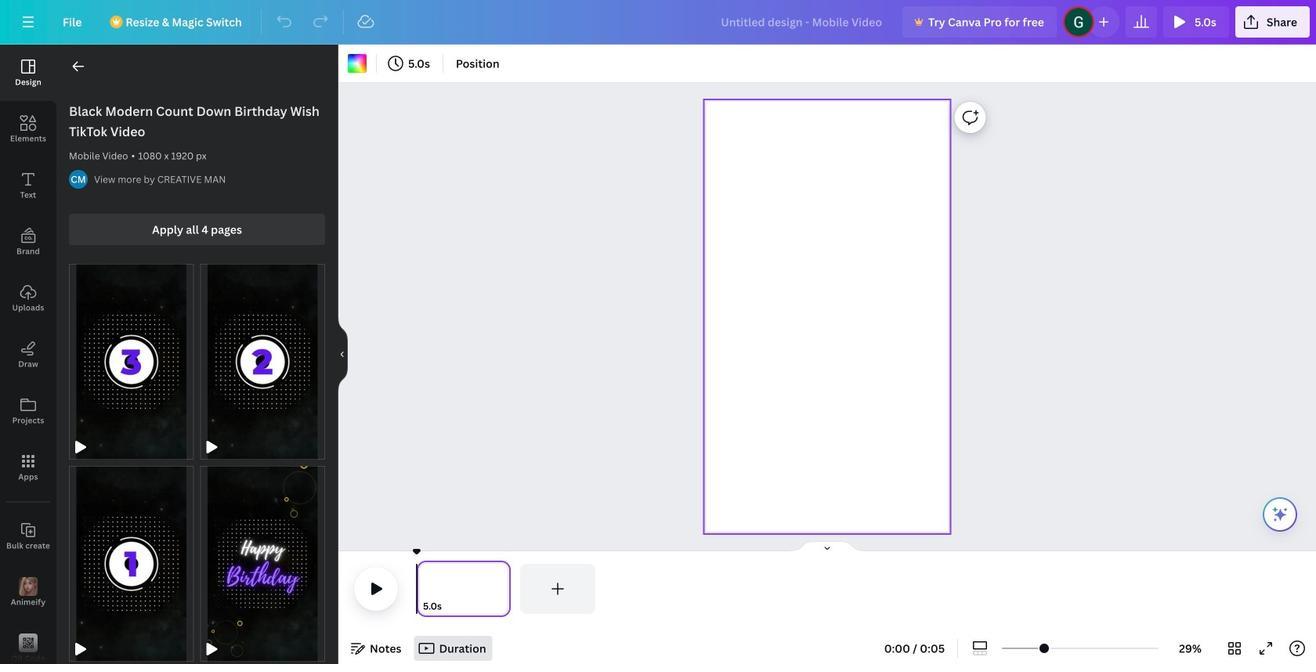 Task type: describe. For each thing, give the bounding box(es) containing it.
Zoom button
[[1165, 636, 1216, 661]]

#ffffff image
[[348, 54, 367, 73]]

Design title text field
[[708, 6, 896, 38]]

creative man image
[[69, 170, 88, 189]]

creative man element
[[69, 170, 88, 189]]



Task type: vqa. For each thing, say whether or not it's contained in the screenshot.
Trimming, start edge slider
yes



Task type: locate. For each thing, give the bounding box(es) containing it.
black modern count down birthday wish tiktok video element
[[69, 264, 194, 460], [200, 264, 325, 460], [69, 466, 194, 662], [200, 466, 325, 662]]

trimming, start edge slider
[[417, 564, 431, 614]]

hide image
[[338, 317, 348, 392]]

main menu bar
[[0, 0, 1316, 45]]

side panel tab list
[[0, 45, 56, 664]]

trimming, end edge slider
[[497, 564, 511, 614]]

canva assistant image
[[1271, 505, 1289, 524]]

hide pages image
[[790, 541, 865, 553]]



